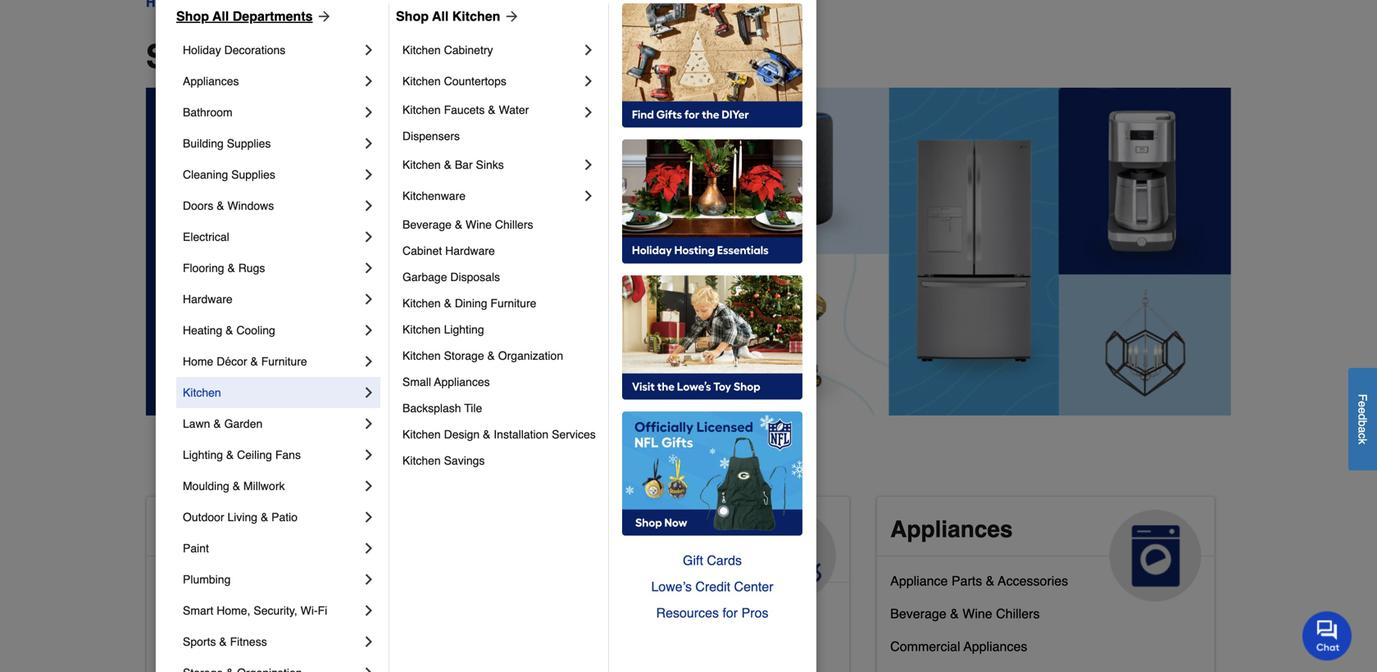 Task type: describe. For each thing, give the bounding box(es) containing it.
chevron right image for kitchen & bar sinks
[[580, 157, 597, 173]]

décor
[[217, 355, 247, 368]]

kitchen for kitchen lighting
[[402, 323, 441, 336]]

lowe's credit center
[[651, 579, 773, 594]]

shop all kitchen
[[396, 9, 500, 24]]

& right storage
[[487, 349, 495, 362]]

millwork
[[243, 480, 285, 493]]

chevron right image for sports & fitness
[[361, 634, 377, 650]]

& inside animal & pet care
[[608, 516, 625, 543]]

accessible bathroom
[[160, 573, 283, 589]]

shop for shop all kitchen
[[396, 9, 429, 24]]

sports & fitness
[[183, 635, 267, 648]]

for
[[723, 605, 738, 621]]

kitchen lighting
[[402, 323, 484, 336]]

chevron right image for bathroom
[[361, 104, 377, 120]]

wi-
[[301, 604, 318, 617]]

1 vertical spatial beverage & wine chillers
[[890, 606, 1040, 621]]

kitchen for kitchen savings
[[402, 454, 441, 467]]

houses,
[[586, 632, 634, 648]]

accessible for accessible entry & home
[[160, 639, 223, 654]]

kitchen inside shop all kitchen link
[[452, 9, 500, 24]]

rugs
[[238, 261, 265, 275]]

& left cooling
[[226, 324, 233, 337]]

garden
[[224, 417, 263, 430]]

0 horizontal spatial wine
[[466, 218, 492, 231]]

building supplies link
[[183, 128, 361, 159]]

parts
[[952, 573, 982, 589]]

1 vertical spatial bathroom
[[226, 573, 283, 589]]

holiday decorations
[[183, 43, 286, 57]]

chevron right image for appliances
[[361, 73, 377, 89]]

appliances down storage
[[434, 375, 490, 389]]

chevron right image for moulding & millwork
[[361, 478, 377, 494]]

d
[[1356, 414, 1369, 420]]

& up cabinet hardware
[[455, 218, 462, 231]]

cabinet hardware
[[402, 244, 495, 257]]

0 vertical spatial bathroom
[[183, 106, 233, 119]]

f e e d b a c k
[[1356, 394, 1369, 444]]

0 vertical spatial beverage & wine chillers
[[402, 218, 533, 231]]

tile
[[464, 402, 482, 415]]

1 horizontal spatial all
[[236, 38, 278, 75]]

0 horizontal spatial appliances link
[[183, 66, 361, 97]]

lowe's credit center link
[[622, 574, 803, 600]]

kitchen & bar sinks link
[[402, 149, 580, 180]]

outdoor living & patio link
[[183, 502, 361, 533]]

appliances down holiday
[[183, 75, 239, 88]]

0 vertical spatial beverage
[[402, 218, 452, 231]]

building
[[183, 137, 224, 150]]

1 vertical spatial beverage
[[890, 606, 946, 621]]

chevron right image for kitchenware
[[580, 188, 597, 204]]

shop for shop all departments
[[176, 9, 209, 24]]

& left dining at top left
[[444, 297, 452, 310]]

all for departments
[[212, 9, 229, 24]]

pet beds, houses, & furniture
[[525, 632, 702, 648]]

care
[[525, 543, 576, 569]]

& left rugs
[[227, 261, 235, 275]]

f
[[1356, 394, 1369, 401]]

hardware inside 'link'
[[183, 293, 233, 306]]

pet inside animal & pet care
[[631, 516, 667, 543]]

1 vertical spatial pet
[[525, 632, 545, 648]]

cleaning
[[183, 168, 228, 181]]

design
[[444, 428, 480, 441]]

kitchen savings
[[402, 454, 485, 467]]

kitchen inside kitchen link
[[183, 386, 221, 399]]

arrow right image
[[313, 8, 332, 25]]

resources for pros
[[656, 605, 768, 621]]

chat invite button image
[[1303, 611, 1353, 661]]

small appliances
[[402, 375, 490, 389]]

lighting & ceiling fans link
[[183, 439, 361, 471]]

small
[[402, 375, 431, 389]]

flooring & rugs
[[183, 261, 265, 275]]

holiday decorations link
[[183, 34, 361, 66]]

chevron right image for electrical
[[361, 229, 377, 245]]

chevron right image for kitchen
[[361, 384, 377, 401]]

departments for shop all departments
[[287, 38, 487, 75]]

home décor & furniture
[[183, 355, 307, 368]]

chevron right image for doors & windows
[[361, 198, 377, 214]]

& right houses,
[[637, 632, 646, 648]]

1 horizontal spatial chillers
[[996, 606, 1040, 621]]

2 e from the top
[[1356, 407, 1369, 414]]

chevron right image for plumbing
[[361, 571, 377, 588]]

& right doors
[[217, 199, 224, 212]]

departments for shop all departments
[[233, 9, 313, 24]]

0 vertical spatial home
[[183, 355, 213, 368]]

resources
[[656, 605, 719, 621]]

0 vertical spatial beverage & wine chillers link
[[402, 211, 597, 238]]

heating & cooling link
[[183, 315, 361, 346]]

kitchen countertops link
[[402, 66, 580, 97]]

1 vertical spatial lighting
[[183, 448, 223, 462]]

services
[[552, 428, 596, 441]]

moulding & millwork
[[183, 480, 285, 493]]

organization
[[498, 349, 563, 362]]

chevron right image for cleaning supplies
[[361, 166, 377, 183]]

livestock supplies
[[525, 600, 634, 615]]

& left the patio
[[261, 511, 268, 524]]

chevron right image for kitchen faucets & water dispensers
[[580, 104, 597, 120]]

cleaning supplies
[[183, 168, 275, 181]]

lighting & ceiling fans
[[183, 448, 301, 462]]

accessories
[[998, 573, 1068, 589]]

animal
[[525, 516, 602, 543]]

chevron right image for lighting & ceiling fans
[[361, 447, 377, 463]]

kitchen faucets & water dispensers link
[[402, 97, 580, 149]]

smart home, security, wi-fi link
[[183, 595, 361, 626]]

1 vertical spatial appliances link
[[877, 497, 1215, 602]]

& right décor
[[250, 355, 258, 368]]

chevron right image for heating & cooling
[[361, 322, 377, 339]]

kitchen for kitchen & bar sinks
[[402, 158, 441, 171]]

beds,
[[548, 632, 582, 648]]

b
[[1356, 420, 1369, 427]]

ceiling
[[237, 448, 272, 462]]

smart home, security, wi-fi
[[183, 604, 327, 617]]

kitchen for kitchen countertops
[[402, 75, 441, 88]]

bathroom link
[[183, 97, 361, 128]]

kitchen lighting link
[[402, 316, 597, 343]]

chevron right image for paint
[[361, 540, 377, 557]]

kitchenware
[[402, 189, 466, 202]]

a
[[1356, 427, 1369, 433]]

patio
[[271, 511, 298, 524]]

animal & pet care link
[[512, 497, 849, 602]]

2 vertical spatial furniture
[[650, 632, 702, 648]]

0 vertical spatial hardware
[[445, 244, 495, 257]]

& right the "entry"
[[260, 639, 269, 654]]

kitchen storage & organization
[[402, 349, 563, 362]]

home,
[[217, 604, 250, 617]]

doors & windows
[[183, 199, 274, 212]]

faucets
[[444, 103, 485, 116]]

kitchenware link
[[402, 180, 580, 211]]

1 horizontal spatial wine
[[963, 606, 992, 621]]

shop all kitchen link
[[396, 7, 520, 26]]

& right lawn
[[213, 417, 221, 430]]

credit
[[695, 579, 730, 594]]

paint
[[183, 542, 209, 555]]

windows
[[227, 199, 274, 212]]

& right design
[[483, 428, 491, 441]]

moulding & millwork link
[[183, 471, 361, 502]]



Task type: vqa. For each thing, say whether or not it's contained in the screenshot.
"Moulding & Millwork"
yes



Task type: locate. For each thing, give the bounding box(es) containing it.
kitchen for kitchen design & installation services
[[402, 428, 441, 441]]

appliance parts & accessories link
[[890, 570, 1068, 602]]

appliances inside "link"
[[964, 639, 1027, 654]]

resources for pros link
[[622, 600, 803, 626]]

& up commercial appliances
[[950, 606, 959, 621]]

kitchen design & installation services link
[[402, 421, 597, 448]]

0 vertical spatial departments
[[233, 9, 313, 24]]

chevron right image for holiday decorations
[[361, 42, 377, 58]]

supplies up windows
[[231, 168, 275, 181]]

accessible entry & home link
[[160, 635, 308, 668]]

0 horizontal spatial furniture
[[261, 355, 307, 368]]

1 vertical spatial chillers
[[996, 606, 1040, 621]]

home inside 'link'
[[273, 639, 308, 654]]

kitchen cabinetry link
[[402, 34, 580, 66]]

& down accessible bedroom link
[[219, 635, 227, 648]]

chillers down accessories
[[996, 606, 1040, 621]]

animal & pet care image
[[744, 510, 836, 602]]

e
[[1356, 401, 1369, 407], [1356, 407, 1369, 414]]

kitchen & dining furniture link
[[402, 290, 597, 316]]

1 vertical spatial home
[[286, 516, 350, 543]]

hardware up 'disposals'
[[445, 244, 495, 257]]

chevron right image for smart home, security, wi-fi
[[361, 602, 377, 619]]

find gifts for the diyer. image
[[622, 3, 803, 128]]

0 vertical spatial furniture
[[491, 297, 536, 310]]

chevron right image for kitchen cabinetry
[[580, 42, 597, 58]]

appliances up parts
[[890, 516, 1013, 543]]

furniture for kitchen & dining furniture
[[491, 297, 536, 310]]

supplies for livestock supplies
[[583, 600, 634, 615]]

kitchen inside kitchen faucets & water dispensers
[[402, 103, 441, 116]]

small appliances link
[[402, 369, 597, 395]]

livestock
[[525, 600, 580, 615]]

cleaning supplies link
[[183, 159, 361, 190]]

1 horizontal spatial beverage
[[890, 606, 946, 621]]

electrical link
[[183, 221, 361, 252]]

3 accessible from the top
[[160, 606, 223, 621]]

all up holiday decorations
[[212, 9, 229, 24]]

kitchen for kitchen storage & organization
[[402, 349, 441, 362]]

pet up 'lowe's'
[[631, 516, 667, 543]]

kitchen inside the kitchen storage & organization link
[[402, 349, 441, 362]]

4 accessible from the top
[[160, 639, 223, 654]]

holiday
[[183, 43, 221, 57]]

backsplash
[[402, 402, 461, 415]]

all up kitchen cabinetry on the top left of page
[[432, 9, 449, 24]]

0 horizontal spatial chillers
[[495, 218, 533, 231]]

plumbing
[[183, 573, 231, 586]]

garbage disposals link
[[402, 264, 597, 290]]

appliances image
[[1110, 510, 1202, 602]]

all for kitchen
[[432, 9, 449, 24]]

security,
[[254, 604, 297, 617]]

supplies
[[227, 137, 271, 150], [231, 168, 275, 181], [583, 600, 634, 615]]

shop inside shop all kitchen link
[[396, 9, 429, 24]]

accessible bedroom link
[[160, 602, 279, 635]]

pet left beds,
[[525, 632, 545, 648]]

heating & cooling
[[183, 324, 275, 337]]

outdoor
[[183, 511, 224, 524]]

wine down appliance parts & accessories link
[[963, 606, 992, 621]]

chevron right image for building supplies
[[361, 135, 377, 152]]

kitchen countertops
[[402, 75, 506, 88]]

appliance
[[890, 573, 948, 589]]

appliances
[[183, 75, 239, 88], [434, 375, 490, 389], [890, 516, 1013, 543], [964, 639, 1027, 654]]

kitchen cabinetry
[[402, 43, 493, 57]]

furniture
[[491, 297, 536, 310], [261, 355, 307, 368], [650, 632, 702, 648]]

& left millwork
[[233, 480, 240, 493]]

0 horizontal spatial pet
[[525, 632, 545, 648]]

bathroom
[[183, 106, 233, 119], [226, 573, 283, 589]]

0 vertical spatial chillers
[[495, 218, 533, 231]]

dining
[[455, 297, 487, 310]]

kitchen inside kitchen lighting link
[[402, 323, 441, 336]]

1 vertical spatial hardware
[[183, 293, 233, 306]]

kitchen
[[452, 9, 500, 24], [402, 43, 441, 57], [402, 75, 441, 88], [402, 103, 441, 116], [402, 158, 441, 171], [402, 297, 441, 310], [402, 323, 441, 336], [402, 349, 441, 362], [183, 386, 221, 399], [402, 428, 441, 441], [402, 454, 441, 467]]

1 horizontal spatial beverage & wine chillers link
[[890, 602, 1040, 635]]

accessible home image
[[379, 510, 471, 602]]

disposals
[[450, 271, 500, 284]]

lighting up storage
[[444, 323, 484, 336]]

bathroom up smart home, security, wi-fi
[[226, 573, 283, 589]]

0 vertical spatial wine
[[466, 218, 492, 231]]

1 vertical spatial wine
[[963, 606, 992, 621]]

accessible for accessible bathroom
[[160, 573, 223, 589]]

furniture for home décor & furniture
[[261, 355, 307, 368]]

countertops
[[444, 75, 506, 88]]

sinks
[[476, 158, 504, 171]]

e up 'b'
[[1356, 407, 1369, 414]]

appliance parts & accessories
[[890, 573, 1068, 589]]

departments down shop all kitchen
[[287, 38, 487, 75]]

& left the ceiling
[[226, 448, 234, 462]]

shop all departments
[[146, 38, 487, 75]]

& left water
[[488, 103, 496, 116]]

0 vertical spatial appliances link
[[183, 66, 361, 97]]

gift
[[683, 553, 703, 568]]

1 accessible from the top
[[160, 516, 280, 543]]

kitchen for kitchen & dining furniture
[[402, 297, 441, 310]]

kitchen & dining furniture
[[402, 297, 536, 310]]

& right animal
[[608, 516, 625, 543]]

kitchen for kitchen faucets & water dispensers
[[402, 103, 441, 116]]

2 vertical spatial home
[[273, 639, 308, 654]]

kitchen inside kitchen design & installation services link
[[402, 428, 441, 441]]

chevron right image for outdoor living & patio
[[361, 509, 377, 525]]

0 horizontal spatial beverage & wine chillers
[[402, 218, 533, 231]]

1 vertical spatial supplies
[[231, 168, 275, 181]]

furniture up kitchen lighting link
[[491, 297, 536, 310]]

enjoy savings year-round. no matter what you're shopping for, find what you need at a great price. image
[[146, 88, 1231, 416]]

shop inside shop all departments link
[[176, 9, 209, 24]]

kitchen inside kitchen cabinetry link
[[402, 43, 441, 57]]

flooring
[[183, 261, 224, 275]]

accessible entry & home
[[160, 639, 308, 654]]

beverage up the cabinet
[[402, 218, 452, 231]]

1 vertical spatial departments
[[287, 38, 487, 75]]

accessible home
[[160, 516, 350, 543]]

& right parts
[[986, 573, 995, 589]]

beverage down appliance
[[890, 606, 946, 621]]

shop up holiday
[[176, 9, 209, 24]]

wine
[[466, 218, 492, 231], [963, 606, 992, 621]]

1 horizontal spatial appliances link
[[877, 497, 1215, 602]]

beverage & wine chillers link up commercial appliances
[[890, 602, 1040, 635]]

holiday hosting essentials. image
[[622, 139, 803, 264]]

hardware
[[445, 244, 495, 257], [183, 293, 233, 306]]

moulding
[[183, 480, 229, 493]]

2 vertical spatial supplies
[[583, 600, 634, 615]]

shop
[[146, 38, 228, 75]]

chevron right image for flooring & rugs
[[361, 260, 377, 276]]

lawn
[[183, 417, 210, 430]]

arrow right image
[[500, 8, 520, 25]]

0 vertical spatial lighting
[[444, 323, 484, 336]]

& left bar
[[444, 158, 452, 171]]

hardware down flooring
[[183, 293, 233, 306]]

& inside kitchen faucets & water dispensers
[[488, 103, 496, 116]]

1 horizontal spatial shop
[[396, 9, 429, 24]]

lowe's
[[651, 579, 692, 594]]

1 vertical spatial furniture
[[261, 355, 307, 368]]

cabinet
[[402, 244, 442, 257]]

supplies up cleaning supplies on the top left of page
[[227, 137, 271, 150]]

accessible for accessible bedroom
[[160, 606, 223, 621]]

visit the lowe's toy shop. image
[[622, 275, 803, 400]]

sports
[[183, 635, 216, 648]]

1 horizontal spatial beverage & wine chillers
[[890, 606, 1040, 621]]

bedroom
[[226, 606, 279, 621]]

beverage & wine chillers up cabinet hardware
[[402, 218, 533, 231]]

supplies for building supplies
[[227, 137, 271, 150]]

kitchen design & installation services
[[402, 428, 596, 441]]

1 vertical spatial beverage & wine chillers link
[[890, 602, 1040, 635]]

kitchen for kitchen cabinetry
[[402, 43, 441, 57]]

0 horizontal spatial lighting
[[183, 448, 223, 462]]

lawn & garden link
[[183, 408, 361, 439]]

0 horizontal spatial shop
[[176, 9, 209, 24]]

supplies up houses,
[[583, 600, 634, 615]]

1 horizontal spatial pet
[[631, 516, 667, 543]]

furniture down resources
[[650, 632, 702, 648]]

installation
[[494, 428, 549, 441]]

kitchen inside kitchen & bar sinks 'link'
[[402, 158, 441, 171]]

c
[[1356, 433, 1369, 439]]

supplies for cleaning supplies
[[231, 168, 275, 181]]

1 horizontal spatial hardware
[[445, 244, 495, 257]]

chevron right image for lawn & garden
[[361, 416, 377, 432]]

bathroom up the building
[[183, 106, 233, 119]]

commercial appliances link
[[890, 635, 1027, 668]]

shop all departments link
[[176, 7, 332, 26]]

0 horizontal spatial beverage & wine chillers link
[[402, 211, 597, 238]]

1 shop from the left
[[176, 9, 209, 24]]

departments up holiday decorations link
[[233, 9, 313, 24]]

heating
[[183, 324, 222, 337]]

cabinetry
[[444, 43, 493, 57]]

appliances down appliance parts & accessories link
[[964, 639, 1027, 654]]

pet beds, houses, & furniture link
[[525, 629, 702, 661]]

lighting
[[444, 323, 484, 336], [183, 448, 223, 462]]

wine down kitchenware 'link'
[[466, 218, 492, 231]]

officially licensed n f l gifts. shop now. image
[[622, 412, 803, 536]]

doors & windows link
[[183, 190, 361, 221]]

chevron right image
[[361, 42, 377, 58], [361, 104, 377, 120], [580, 104, 597, 120], [361, 135, 377, 152], [580, 188, 597, 204], [361, 291, 377, 307], [361, 322, 377, 339], [361, 602, 377, 619], [361, 665, 377, 672]]

beverage & wine chillers down appliance parts & accessories link
[[890, 606, 1040, 621]]

sports & fitness link
[[183, 626, 361, 657]]

2 accessible from the top
[[160, 573, 223, 589]]

fi
[[318, 604, 327, 617]]

kitchen inside kitchen countertops link
[[402, 75, 441, 88]]

all down shop all departments link
[[236, 38, 278, 75]]

0 horizontal spatial beverage
[[402, 218, 452, 231]]

shop up kitchen cabinetry on the top left of page
[[396, 9, 429, 24]]

2 horizontal spatial furniture
[[650, 632, 702, 648]]

chevron right image for home décor & furniture
[[361, 353, 377, 370]]

shop all departments
[[176, 9, 313, 24]]

home
[[183, 355, 213, 368], [286, 516, 350, 543], [273, 639, 308, 654]]

dispensers
[[402, 130, 460, 143]]

furniture up kitchen link at the left of page
[[261, 355, 307, 368]]

beverage & wine chillers link up garbage disposals link
[[402, 211, 597, 238]]

1 e from the top
[[1356, 401, 1369, 407]]

0 vertical spatial supplies
[[227, 137, 271, 150]]

chevron right image for hardware
[[361, 291, 377, 307]]

kitchen faucets & water dispensers
[[402, 103, 532, 143]]

lighting up moulding
[[183, 448, 223, 462]]

center
[[734, 579, 773, 594]]

cooling
[[236, 324, 275, 337]]

water
[[499, 103, 529, 116]]

building supplies
[[183, 137, 271, 150]]

shop
[[176, 9, 209, 24], [396, 9, 429, 24]]

paint link
[[183, 533, 361, 564]]

2 shop from the left
[[396, 9, 429, 24]]

accessible for accessible home
[[160, 516, 280, 543]]

electrical
[[183, 230, 229, 243]]

0 horizontal spatial hardware
[[183, 293, 233, 306]]

0 horizontal spatial all
[[212, 9, 229, 24]]

kitchen inside kitchen & dining furniture link
[[402, 297, 441, 310]]

1 horizontal spatial lighting
[[444, 323, 484, 336]]

accessible bedroom
[[160, 606, 279, 621]]

accessible inside 'link'
[[160, 639, 223, 654]]

pros
[[742, 605, 768, 621]]

2 horizontal spatial all
[[432, 9, 449, 24]]

chevron right image for kitchen countertops
[[580, 73, 597, 89]]

beverage
[[402, 218, 452, 231], [890, 606, 946, 621]]

chillers up the cabinet hardware link
[[495, 218, 533, 231]]

0 vertical spatial pet
[[631, 516, 667, 543]]

e up the "d"
[[1356, 401, 1369, 407]]

kitchen inside kitchen savings link
[[402, 454, 441, 467]]

cabinet hardware link
[[402, 238, 597, 264]]

chevron right image
[[580, 42, 597, 58], [361, 73, 377, 89], [580, 73, 597, 89], [580, 157, 597, 173], [361, 166, 377, 183], [361, 198, 377, 214], [361, 229, 377, 245], [361, 260, 377, 276], [361, 353, 377, 370], [361, 384, 377, 401], [361, 416, 377, 432], [361, 447, 377, 463], [361, 478, 377, 494], [361, 509, 377, 525], [361, 540, 377, 557], [361, 571, 377, 588], [361, 634, 377, 650]]

1 horizontal spatial furniture
[[491, 297, 536, 310]]



